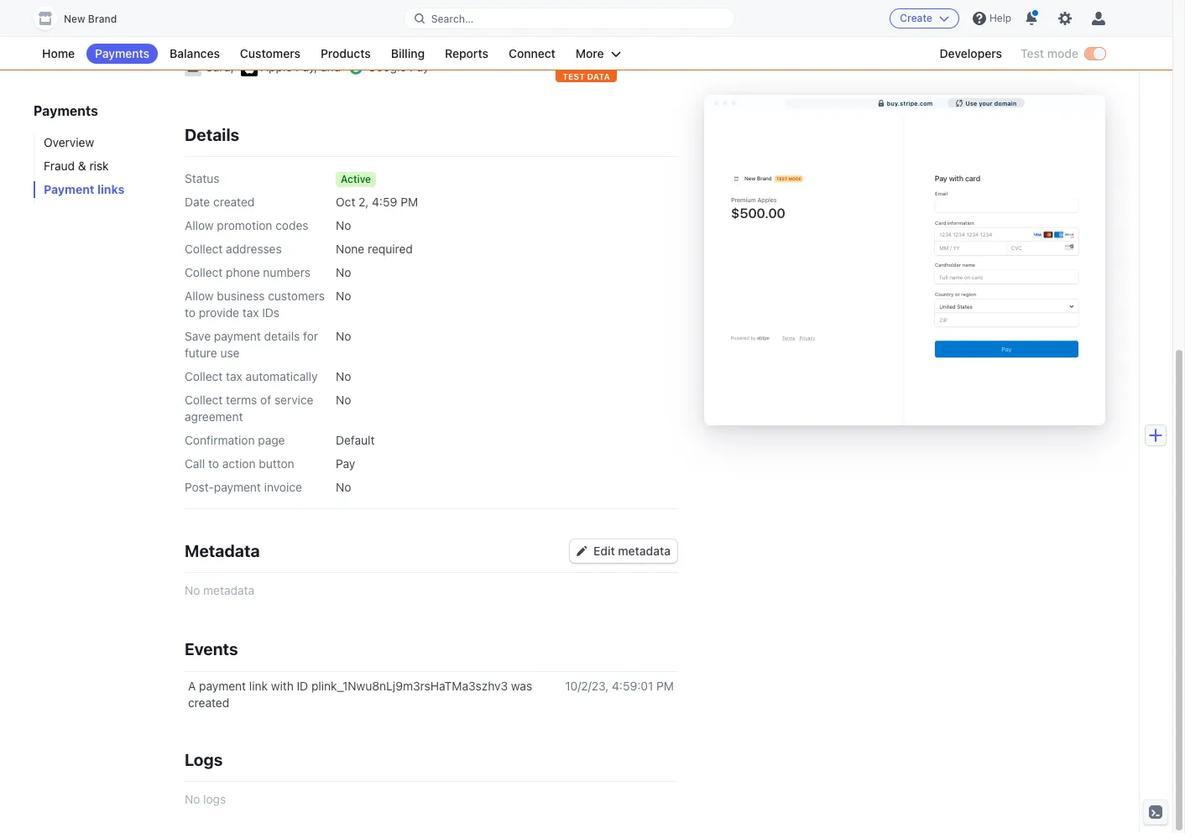 Task type: vqa. For each thing, say whether or not it's contained in the screenshot.
Create BUTTON
yes



Task type: locate. For each thing, give the bounding box(es) containing it.
was
[[511, 679, 532, 693]]

10/2/23, 4:59:01 pm
[[565, 679, 674, 693]]

tax down use at left
[[226, 369, 242, 384]]

1 horizontal spatial pm
[[656, 679, 674, 693]]

pay left the and
[[295, 60, 314, 74]]

collect inside collect terms of service agreement
[[185, 393, 223, 407]]

payment inside save payment details for future use
[[214, 329, 261, 343]]

payment down fraud & risk
[[44, 182, 94, 196]]

domain
[[994, 99, 1017, 106]]

no right automatically
[[336, 369, 351, 384]]

payment up an
[[185, 4, 232, 18]]

collect up agreement
[[185, 393, 223, 407]]

1 collect from the top
[[185, 242, 223, 256]]

allow inside the 'allow business customers to provide tax ids'
[[185, 289, 214, 303]]

pay down default
[[336, 457, 355, 471]]

0 horizontal spatial metadata
[[203, 583, 254, 598]]

0 vertical spatial payments
[[95, 46, 149, 60]]

1 horizontal spatial to
[[208, 457, 219, 471]]

payment right a
[[199, 679, 246, 693]]

pm
[[401, 195, 418, 209], [656, 679, 674, 693]]

, down order
[[231, 60, 234, 74]]

no right the customers
[[336, 289, 351, 303]]

help button
[[966, 5, 1018, 32]]

payment down action at the left of page
[[214, 480, 261, 494]]

allow
[[185, 218, 214, 232], [185, 289, 214, 303]]

pm right 4:59:01
[[656, 679, 674, 693]]

1 vertical spatial pm
[[656, 679, 674, 693]]

no down default
[[336, 480, 351, 494]]

1 horizontal spatial metadata
[[618, 544, 671, 558]]

at
[[385, 4, 396, 18], [597, 35, 608, 50]]

no down none
[[336, 265, 351, 279]]

date
[[185, 195, 210, 209]]

is right total
[[533, 4, 541, 18]]

post-payment invoice
[[185, 480, 302, 494]]

google
[[368, 60, 406, 74]]

card ,
[[205, 60, 234, 74]]

, left the and
[[314, 60, 317, 74]]

new brand
[[64, 13, 117, 25]]

status
[[185, 171, 219, 185]]

tax
[[242, 305, 259, 320], [226, 369, 242, 384]]

collect for collect tax automatically
[[185, 369, 223, 384]]

reports link
[[436, 44, 497, 64]]

0 vertical spatial metadata
[[618, 544, 671, 558]]

fraud & risk link
[[34, 158, 168, 175]]

edit metadata button
[[570, 540, 677, 563]]

no up default
[[336, 393, 351, 407]]

if
[[185, 35, 192, 50]]

collect down 'future'
[[185, 369, 223, 384]]

Search… text field
[[404, 8, 735, 29]]

required
[[368, 242, 413, 256]]

payment for payment links
[[44, 182, 94, 196]]

payment for payment information is not collected at checkout when the total is free.
[[185, 4, 232, 18]]

collect down collect addresses
[[185, 265, 223, 279]]

provide
[[199, 305, 239, 320]]

apple pay , and
[[261, 60, 341, 74]]

created
[[213, 195, 255, 209], [188, 696, 229, 710]]

collect for collect addresses
[[185, 242, 223, 256]]

customers link
[[232, 44, 309, 64]]

to
[[185, 305, 196, 320], [208, 457, 219, 471]]

1 vertical spatial payment
[[44, 182, 94, 196]]

invoice
[[264, 480, 302, 494]]

0 horizontal spatial pay
[[295, 60, 314, 74]]

no down metadata
[[185, 583, 200, 598]]

metadata inside button
[[618, 544, 671, 558]]

payment for save payment details for future use
[[214, 329, 261, 343]]

reports
[[445, 46, 488, 60]]

use
[[220, 346, 240, 360]]

0 horizontal spatial payment
[[44, 182, 94, 196]]

pm right 4:59
[[401, 195, 418, 209]]

metadata for edit metadata
[[618, 544, 671, 558]]

1 is from the left
[[300, 4, 308, 18]]

no for collect terms of service agreement
[[336, 393, 351, 407]]

payment information is not collected at checkout when the total is free.
[[185, 4, 569, 18]]

no right for
[[336, 329, 351, 343]]

collect tax automatically
[[185, 369, 318, 384]]

1 allow from the top
[[185, 218, 214, 232]]

no for post-payment invoice
[[336, 480, 351, 494]]

a payment link with id plink_1nwu8nlj9m3rshatma3szhv3 was created link
[[185, 671, 545, 718]]

collect for collect terms of service agreement
[[185, 393, 223, 407]]

to up save at the top of page
[[185, 305, 196, 320]]

when
[[452, 4, 481, 18]]

use your domain button
[[948, 98, 1025, 107]]

at up following
[[385, 4, 396, 18]]

the down collected
[[354, 35, 371, 50]]

0 horizontal spatial at
[[385, 4, 396, 18]]

Search… search field
[[404, 8, 735, 29]]

0 vertical spatial at
[[385, 4, 396, 18]]

&
[[78, 159, 86, 173]]

created down a
[[188, 696, 229, 710]]

date created
[[185, 195, 255, 209]]

save
[[185, 329, 211, 343]]

metadata right the edit
[[618, 544, 671, 558]]

allow down date
[[185, 218, 214, 232]]

payments up overview
[[34, 103, 98, 118]]

brand
[[88, 13, 117, 25]]

payment inside "a payment link with id plink_1nwu8nlj9m3rshatma3szhv3 was created"
[[199, 679, 246, 693]]

logs
[[185, 750, 223, 770]]

no for allow promotion codes
[[336, 218, 351, 232]]

1 horizontal spatial at
[[597, 35, 608, 50]]

data
[[587, 71, 610, 81]]

products
[[321, 46, 371, 60]]

1 vertical spatial created
[[188, 696, 229, 710]]

buy.stripe.com
[[887, 99, 933, 106]]

payment links
[[44, 182, 124, 196]]

0 horizontal spatial pm
[[401, 195, 418, 209]]

preview
[[704, 39, 767, 59]]

metadata down metadata
[[203, 583, 254, 598]]

customers
[[268, 289, 325, 303]]

0 vertical spatial payment
[[185, 4, 232, 18]]

no
[[336, 218, 351, 232], [336, 265, 351, 279], [336, 289, 351, 303], [336, 329, 351, 343], [336, 369, 351, 384], [336, 393, 351, 407], [336, 480, 351, 494], [185, 583, 200, 598], [185, 792, 200, 807]]

payments down brand
[[95, 46, 149, 60]]

4 collect from the top
[[185, 393, 223, 407]]

to right call
[[208, 457, 219, 471]]

2 collect from the top
[[185, 265, 223, 279]]

a
[[291, 35, 297, 50]]

the left total
[[484, 4, 502, 18]]

0 vertical spatial tax
[[242, 305, 259, 320]]

payment links link
[[34, 181, 168, 198]]

0 vertical spatial allow
[[185, 218, 214, 232]]

payment
[[185, 4, 232, 18], [44, 182, 94, 196]]

collect down promotion
[[185, 242, 223, 256]]

page
[[258, 433, 285, 447]]

payment up use at left
[[214, 329, 261, 343]]

pay
[[295, 60, 314, 74], [410, 60, 429, 74], [336, 457, 355, 471]]

3 collect from the top
[[185, 369, 223, 384]]

4:59
[[372, 195, 397, 209]]

at right available
[[597, 35, 608, 50]]

1 horizontal spatial the
[[484, 4, 502, 18]]

mode
[[1047, 46, 1078, 60]]

0 horizontal spatial is
[[300, 4, 308, 18]]

search…
[[431, 12, 474, 25]]

available
[[547, 35, 594, 50]]

allow up provide
[[185, 289, 214, 303]]

1 vertical spatial the
[[354, 35, 371, 50]]

0 horizontal spatial to
[[185, 305, 196, 320]]

0 horizontal spatial ,
[[231, 60, 234, 74]]

metadata
[[185, 541, 260, 561]]

2 allow from the top
[[185, 289, 214, 303]]

oct
[[336, 195, 355, 209]]

payments
[[95, 46, 149, 60], [34, 103, 98, 118]]

terms
[[226, 393, 257, 407]]

created up promotion
[[213, 195, 255, 209]]

2 horizontal spatial pay
[[410, 60, 429, 74]]

0 horizontal spatial the
[[354, 35, 371, 50]]

tax down business at the top of the page
[[242, 305, 259, 320]]

free.
[[545, 4, 569, 18]]

methods
[[476, 35, 524, 50]]

1 horizontal spatial is
[[533, 4, 541, 18]]

10/2/23,
[[565, 679, 609, 693]]

plink_1nwu8nlj9m3rshatma3szhv3
[[311, 679, 508, 693]]

new brand button
[[34, 7, 134, 30]]

1 horizontal spatial ,
[[314, 60, 317, 74]]

0 vertical spatial the
[[484, 4, 502, 18]]

is left the not
[[300, 4, 308, 18]]

1 vertical spatial metadata
[[203, 583, 254, 598]]

1 vertical spatial allow
[[185, 289, 214, 303]]

the
[[484, 4, 502, 18], [354, 35, 371, 50]]

products link
[[312, 44, 379, 64]]

no down oct
[[336, 218, 351, 232]]

not
[[312, 4, 329, 18]]

1 horizontal spatial payment
[[185, 4, 232, 18]]

requires
[[243, 35, 288, 50]]

more
[[576, 46, 604, 60]]

pay down 'if an order requires a payment, the following payment methods are available at checkout:'
[[410, 60, 429, 74]]

pay for apple
[[295, 60, 314, 74]]

0 vertical spatial to
[[185, 305, 196, 320]]

edit
[[593, 544, 615, 558]]

1 vertical spatial tax
[[226, 369, 242, 384]]

no for save payment details for future use
[[336, 329, 351, 343]]

billing link
[[382, 44, 433, 64]]

1 vertical spatial to
[[208, 457, 219, 471]]

create
[[900, 12, 932, 24]]



Task type: describe. For each thing, give the bounding box(es) containing it.
for
[[303, 329, 318, 343]]

total
[[505, 4, 529, 18]]

following
[[374, 35, 423, 50]]

id
[[297, 679, 308, 693]]

created inside "a payment link with id plink_1nwu8nlj9m3rshatma3szhv3 was created"
[[188, 696, 229, 710]]

promotion
[[217, 218, 272, 232]]

no for collect tax automatically
[[336, 369, 351, 384]]

test mode
[[1021, 46, 1078, 60]]

your
[[979, 99, 993, 106]]

codes
[[275, 218, 308, 232]]

details
[[264, 329, 300, 343]]

help
[[989, 12, 1011, 24]]

phone
[[226, 265, 260, 279]]

connect link
[[500, 44, 564, 64]]

allow for allow promotion codes
[[185, 218, 214, 232]]

confirmation page
[[185, 433, 285, 447]]

action
[[222, 457, 256, 471]]

business
[[217, 289, 265, 303]]

fraud & risk
[[44, 159, 109, 173]]

edit metadata
[[593, 544, 671, 558]]

none required
[[336, 242, 413, 256]]

payment down search… in the left top of the page
[[426, 35, 473, 50]]

allow business customers to provide tax ids
[[185, 289, 325, 320]]

billing
[[391, 46, 425, 60]]

home link
[[34, 44, 83, 64]]

no metadata
[[185, 583, 254, 598]]

fraud
[[44, 159, 75, 173]]

collect phone numbers
[[185, 265, 311, 279]]

tax inside the 'allow business customers to provide tax ids'
[[242, 305, 259, 320]]

use
[[965, 99, 977, 106]]

addresses
[[226, 242, 282, 256]]

connect
[[509, 46, 555, 60]]

create button
[[890, 8, 959, 29]]

balances link
[[161, 44, 228, 64]]

2,
[[359, 195, 369, 209]]

if an order requires a payment, the following payment methods are available at checkout:
[[185, 35, 664, 50]]

service
[[274, 393, 313, 407]]

ids
[[262, 305, 280, 320]]

a payment link with id plink_1nwu8nlj9m3rshatma3szhv3 was created
[[188, 679, 532, 710]]

payment,
[[300, 35, 351, 50]]

collected
[[332, 4, 382, 18]]

numbers
[[263, 265, 311, 279]]

1 vertical spatial at
[[597, 35, 608, 50]]

apple
[[261, 60, 292, 74]]

of
[[260, 393, 271, 407]]

call to action button
[[185, 457, 294, 471]]

oct 2, 4:59 pm
[[336, 195, 418, 209]]

payment for a payment link with id plink_1nwu8nlj9m3rshatma3szhv3 was created
[[199, 679, 246, 693]]

more button
[[567, 44, 629, 64]]

information
[[235, 4, 296, 18]]

10/2/23, 4:59:01 pm link
[[558, 671, 677, 718]]

card
[[205, 60, 231, 74]]

home
[[42, 46, 75, 60]]

test data
[[562, 71, 610, 81]]

save payment details for future use
[[185, 329, 318, 360]]

balances
[[170, 46, 220, 60]]

confirmation
[[185, 433, 255, 447]]

1 vertical spatial payments
[[34, 103, 98, 118]]

use your domain
[[965, 99, 1017, 106]]

2 , from the left
[[314, 60, 317, 74]]

pay for google
[[410, 60, 429, 74]]

links
[[97, 182, 124, 196]]

overview link
[[34, 134, 168, 151]]

a
[[188, 679, 196, 693]]

automatically
[[246, 369, 318, 384]]

2 is from the left
[[533, 4, 541, 18]]

no for collect phone numbers
[[336, 265, 351, 279]]

no logs
[[185, 792, 226, 807]]

active
[[341, 173, 371, 185]]

post-
[[185, 480, 214, 494]]

0 vertical spatial created
[[213, 195, 255, 209]]

no for allow business customers to provide tax ids
[[336, 289, 351, 303]]

allow for allow business customers to provide tax ids
[[185, 289, 214, 303]]

agreement
[[185, 410, 243, 424]]

button
[[259, 457, 294, 471]]

collect for collect phone numbers
[[185, 265, 223, 279]]

payments link
[[87, 44, 158, 64]]

to inside the 'allow business customers to provide tax ids'
[[185, 305, 196, 320]]

0 vertical spatial pm
[[401, 195, 418, 209]]

collect addresses
[[185, 242, 282, 256]]

events
[[185, 640, 238, 659]]

svg image
[[577, 546, 587, 556]]

future
[[185, 346, 217, 360]]

no left logs
[[185, 792, 200, 807]]

1 horizontal spatial pay
[[336, 457, 355, 471]]

allow promotion codes
[[185, 218, 308, 232]]

developers link
[[931, 44, 1010, 64]]

payments inside payments link
[[95, 46, 149, 60]]

developers
[[940, 46, 1002, 60]]

1 , from the left
[[231, 60, 234, 74]]

overview
[[44, 135, 94, 149]]

logs
[[203, 792, 226, 807]]

default
[[336, 433, 375, 447]]

metadata for no metadata
[[203, 583, 254, 598]]

link
[[249, 679, 268, 693]]

payment for post-payment invoice
[[214, 480, 261, 494]]

details
[[185, 125, 239, 144]]



